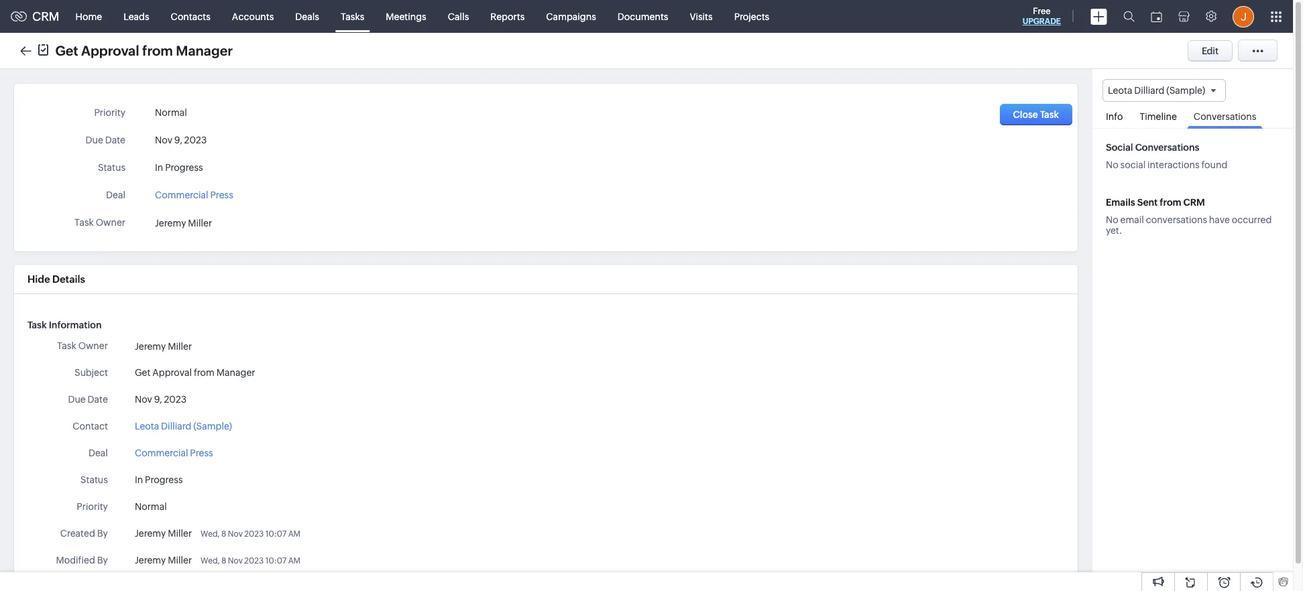 Task type: locate. For each thing, give the bounding box(es) containing it.
2 10:07 from the top
[[265, 557, 287, 566]]

0 vertical spatial nov 9, 2023
[[155, 135, 207, 146]]

due
[[86, 135, 103, 146], [68, 394, 86, 405]]

1 horizontal spatial 9,
[[174, 135, 182, 146]]

9,
[[174, 135, 182, 146], [154, 394, 162, 405]]

conversations
[[1194, 111, 1256, 122], [1135, 142, 1199, 153]]

get right "subject"
[[135, 367, 151, 378]]

1 vertical spatial commercial press
[[135, 448, 213, 459]]

close
[[1013, 109, 1038, 120]]

reports link
[[480, 0, 535, 33]]

due date
[[86, 135, 125, 146], [68, 394, 108, 405]]

get
[[55, 43, 78, 58], [135, 367, 151, 378]]

0 horizontal spatial in
[[135, 475, 143, 486]]

1 vertical spatial 8
[[221, 557, 226, 566]]

interactions
[[1147, 160, 1199, 170]]

1 horizontal spatial leota dilliard (sample)
[[1108, 85, 1205, 96]]

1 by from the top
[[97, 528, 108, 539]]

0 vertical spatial in
[[155, 162, 163, 173]]

approval
[[81, 43, 139, 58], [152, 367, 192, 378]]

priority
[[94, 107, 125, 118], [77, 502, 108, 512]]

approval up leota dilliard (sample) link
[[152, 367, 192, 378]]

1 am from the top
[[288, 530, 300, 539]]

1 horizontal spatial approval
[[152, 367, 192, 378]]

get approval from manager
[[55, 43, 233, 58], [135, 367, 255, 378]]

0 vertical spatial progress
[[165, 162, 203, 173]]

wed, 8 nov 2023 10:07 am for created by
[[200, 530, 300, 539]]

1 8 from the top
[[221, 530, 226, 539]]

emails
[[1106, 197, 1135, 208]]

0 horizontal spatial dilliard
[[161, 421, 191, 432]]

profile image
[[1233, 6, 1254, 27]]

normal
[[155, 107, 187, 118], [135, 502, 167, 512]]

no down emails
[[1106, 215, 1118, 225]]

from down leads
[[142, 43, 173, 58]]

2 horizontal spatial from
[[1160, 197, 1181, 208]]

commercial
[[155, 190, 208, 201], [135, 448, 188, 459]]

0 vertical spatial date
[[105, 135, 125, 146]]

1 vertical spatial press
[[190, 448, 213, 459]]

leota up info link
[[1108, 85, 1132, 96]]

1 vertical spatial leota
[[135, 421, 159, 432]]

0 vertical spatial owner
[[96, 217, 125, 228]]

get approval from manager down leads
[[55, 43, 233, 58]]

(sample) inside leota dilliard (sample) field
[[1166, 85, 1205, 96]]

2 wed, from the top
[[200, 557, 220, 566]]

1 vertical spatial 9,
[[154, 394, 162, 405]]

leota inside leota dilliard (sample) field
[[1108, 85, 1132, 96]]

1 vertical spatial from
[[1160, 197, 1181, 208]]

2 wed, 8 nov 2023 10:07 am from the top
[[200, 557, 300, 566]]

approval down the 'home' on the top left of page
[[81, 43, 139, 58]]

0 vertical spatial am
[[288, 530, 300, 539]]

task right close
[[1040, 109, 1059, 120]]

by right modified
[[97, 555, 108, 566]]

0 vertical spatial due
[[86, 135, 103, 146]]

1 vertical spatial 10:07
[[265, 557, 287, 566]]

0 vertical spatial commercial press
[[155, 190, 233, 201]]

0 vertical spatial get approval from manager
[[55, 43, 233, 58]]

am
[[288, 530, 300, 539], [288, 557, 300, 566]]

deal
[[106, 190, 125, 201], [88, 448, 108, 459]]

1 horizontal spatial (sample)
[[1166, 85, 1205, 96]]

0 vertical spatial manager
[[176, 43, 233, 58]]

1 vertical spatial no
[[1106, 215, 1118, 225]]

crm up conversations
[[1183, 197, 1205, 208]]

search element
[[1115, 0, 1143, 33]]

by for modified by
[[97, 555, 108, 566]]

by right the created
[[97, 528, 108, 539]]

deals link
[[285, 0, 330, 33]]

0 horizontal spatial 9,
[[154, 394, 162, 405]]

crm
[[32, 9, 59, 23], [1183, 197, 1205, 208]]

1 vertical spatial crm
[[1183, 197, 1205, 208]]

meetings
[[386, 11, 426, 22]]

create menu image
[[1090, 8, 1107, 24]]

2 no from the top
[[1106, 215, 1118, 225]]

1 vertical spatial (sample)
[[193, 421, 232, 432]]

by
[[97, 528, 108, 539], [97, 555, 108, 566]]

0 vertical spatial leota dilliard (sample)
[[1108, 85, 1205, 96]]

timeline link
[[1133, 102, 1184, 128]]

leota inside leota dilliard (sample) link
[[135, 421, 159, 432]]

details
[[52, 274, 85, 285]]

commercial press for commercial press link to the bottom
[[135, 448, 213, 459]]

projects link
[[723, 0, 780, 33]]

1 10:07 from the top
[[265, 530, 287, 539]]

no inside the social conversations no social interactions found
[[1106, 160, 1118, 170]]

documents link
[[607, 0, 679, 33]]

campaigns link
[[535, 0, 607, 33]]

1 vertical spatial get
[[135, 367, 151, 378]]

1 vertical spatial commercial
[[135, 448, 188, 459]]

social conversations no social interactions found
[[1106, 142, 1227, 170]]

1 vertical spatial am
[[288, 557, 300, 566]]

1 vertical spatial by
[[97, 555, 108, 566]]

nov
[[155, 135, 172, 146], [135, 394, 152, 405], [228, 530, 243, 539], [228, 557, 243, 566]]

date
[[105, 135, 125, 146], [88, 394, 108, 405]]

0 horizontal spatial leota dilliard (sample)
[[135, 421, 232, 432]]

1 vertical spatial in progress
[[135, 475, 183, 486]]

1 vertical spatial approval
[[152, 367, 192, 378]]

task information
[[27, 320, 102, 331]]

get approval from manager up leota dilliard (sample) link
[[135, 367, 255, 378]]

jeremy miller
[[155, 218, 212, 229], [135, 341, 192, 352], [135, 528, 192, 539], [135, 555, 192, 566]]

conversations inside the social conversations no social interactions found
[[1135, 142, 1199, 153]]

0 horizontal spatial from
[[142, 43, 173, 58]]

no inside emails sent from crm no email conversations have occurred yet.
[[1106, 215, 1118, 225]]

1 horizontal spatial in
[[155, 162, 163, 173]]

from inside emails sent from crm no email conversations have occurred yet.
[[1160, 197, 1181, 208]]

visits
[[690, 11, 713, 22]]

press for top commercial press link
[[210, 190, 233, 201]]

2023
[[184, 135, 207, 146], [164, 394, 187, 405], [244, 530, 264, 539], [244, 557, 264, 566]]

2 8 from the top
[[221, 557, 226, 566]]

meetings link
[[375, 0, 437, 33]]

commercial press
[[155, 190, 233, 201], [135, 448, 213, 459]]

crm left home 'link'
[[32, 9, 59, 23]]

calls
[[448, 11, 469, 22]]

wed, 8 nov 2023 10:07 am
[[200, 530, 300, 539], [200, 557, 300, 566]]

press
[[210, 190, 233, 201], [190, 448, 213, 459]]

0 vertical spatial press
[[210, 190, 233, 201]]

0 vertical spatial no
[[1106, 160, 1118, 170]]

task owner down 'information'
[[57, 341, 108, 351]]

dilliard
[[1134, 85, 1165, 96], [161, 421, 191, 432]]

1 horizontal spatial dilliard
[[1134, 85, 1165, 96]]

1 no from the top
[[1106, 160, 1118, 170]]

conversations
[[1146, 215, 1207, 225]]

0 vertical spatial by
[[97, 528, 108, 539]]

1 vertical spatial progress
[[145, 475, 183, 486]]

0 horizontal spatial (sample)
[[193, 421, 232, 432]]

1 vertical spatial get approval from manager
[[135, 367, 255, 378]]

miller
[[188, 218, 212, 229], [168, 341, 192, 352], [168, 528, 192, 539], [168, 555, 192, 566]]

0 vertical spatial 10:07
[[265, 530, 287, 539]]

0 vertical spatial (sample)
[[1166, 85, 1205, 96]]

nov 9, 2023
[[155, 135, 207, 146], [135, 394, 187, 405]]

0 vertical spatial wed,
[[200, 530, 220, 539]]

contacts
[[171, 11, 210, 22]]

conversations up the 'interactions'
[[1135, 142, 1199, 153]]

am for modified by
[[288, 557, 300, 566]]

wed,
[[200, 530, 220, 539], [200, 557, 220, 566]]

get down home 'link'
[[55, 43, 78, 58]]

no down social
[[1106, 160, 1118, 170]]

1 vertical spatial in
[[135, 475, 143, 486]]

1 vertical spatial conversations
[[1135, 142, 1199, 153]]

in progress
[[155, 162, 203, 173], [135, 475, 183, 486]]

accounts
[[232, 11, 274, 22]]

from up conversations
[[1160, 197, 1181, 208]]

1 wed, 8 nov 2023 10:07 am from the top
[[200, 530, 300, 539]]

1 wed, from the top
[[200, 530, 220, 539]]

commercial press link
[[155, 186, 233, 201], [135, 447, 213, 461]]

by for created by
[[97, 528, 108, 539]]

0 horizontal spatial get
[[55, 43, 78, 58]]

8
[[221, 530, 226, 539], [221, 557, 226, 566]]

1 horizontal spatial from
[[194, 367, 215, 378]]

10:07 for modified by
[[265, 557, 287, 566]]

created
[[60, 528, 95, 539]]

social
[[1106, 142, 1133, 153]]

0 vertical spatial deal
[[106, 190, 125, 201]]

jeremy
[[155, 218, 186, 229], [135, 341, 166, 352], [135, 528, 166, 539], [135, 555, 166, 566]]

0 vertical spatial 8
[[221, 530, 226, 539]]

1 vertical spatial deal
[[88, 448, 108, 459]]

calls link
[[437, 0, 480, 33]]

from
[[142, 43, 173, 58], [1160, 197, 1181, 208], [194, 367, 215, 378]]

task down the task information at left bottom
[[57, 341, 76, 351]]

8 for created by
[[221, 530, 226, 539]]

conversations up 'found'
[[1194, 111, 1256, 122]]

0 vertical spatial commercial
[[155, 190, 208, 201]]

progress
[[165, 162, 203, 173], [145, 475, 183, 486]]

leota right contact
[[135, 421, 159, 432]]

modified
[[56, 555, 95, 566]]

task owner up the details
[[74, 217, 125, 228]]

0 vertical spatial get
[[55, 43, 78, 58]]

1 vertical spatial wed, 8 nov 2023 10:07 am
[[200, 557, 300, 566]]

home
[[76, 11, 102, 22]]

task owner
[[74, 217, 125, 228], [57, 341, 108, 351]]

(sample)
[[1166, 85, 1205, 96], [193, 421, 232, 432]]

0 vertical spatial wed, 8 nov 2023 10:07 am
[[200, 530, 300, 539]]

0 vertical spatial task owner
[[74, 217, 125, 228]]

info link
[[1099, 102, 1130, 128]]

1 vertical spatial wed,
[[200, 557, 220, 566]]

owner
[[96, 217, 125, 228], [78, 341, 108, 351]]

1 vertical spatial leota dilliard (sample)
[[135, 421, 232, 432]]

1 vertical spatial status
[[80, 475, 108, 486]]

0 vertical spatial leota
[[1108, 85, 1132, 96]]

0 horizontal spatial approval
[[81, 43, 139, 58]]

0 vertical spatial dilliard
[[1134, 85, 1165, 96]]

occurred
[[1232, 215, 1272, 225]]

leota dilliard (sample)
[[1108, 85, 1205, 96], [135, 421, 232, 432]]

leota
[[1108, 85, 1132, 96], [135, 421, 159, 432]]

from up leota dilliard (sample) link
[[194, 367, 215, 378]]

0 vertical spatial crm
[[32, 9, 59, 23]]

1 horizontal spatial leota
[[1108, 85, 1132, 96]]

0 horizontal spatial leota
[[135, 421, 159, 432]]

10:07 for created by
[[265, 530, 287, 539]]

1 horizontal spatial crm
[[1183, 197, 1205, 208]]

2 am from the top
[[288, 557, 300, 566]]

0 vertical spatial approval
[[81, 43, 139, 58]]

10:07
[[265, 530, 287, 539], [265, 557, 287, 566]]

1 vertical spatial dilliard
[[161, 421, 191, 432]]

2 by from the top
[[97, 555, 108, 566]]

manager
[[176, 43, 233, 58], [216, 367, 255, 378]]



Task type: describe. For each thing, give the bounding box(es) containing it.
tasks
[[341, 11, 364, 22]]

1 vertical spatial manager
[[216, 367, 255, 378]]

campaigns
[[546, 11, 596, 22]]

0 vertical spatial status
[[98, 162, 125, 173]]

contacts link
[[160, 0, 221, 33]]

home link
[[65, 0, 113, 33]]

timeline
[[1140, 111, 1177, 122]]

leota dilliard (sample) inside field
[[1108, 85, 1205, 96]]

0 vertical spatial conversations
[[1194, 111, 1256, 122]]

edit
[[1202, 45, 1219, 56]]

created by
[[60, 528, 108, 539]]

press for commercial press link to the bottom
[[190, 448, 213, 459]]

edit button
[[1188, 40, 1233, 61]]

free upgrade
[[1023, 6, 1061, 26]]

projects
[[734, 11, 769, 22]]

2 vertical spatial from
[[194, 367, 215, 378]]

emails sent from crm no email conversations have occurred yet.
[[1106, 197, 1272, 236]]

upgrade
[[1023, 17, 1061, 26]]

create menu element
[[1082, 0, 1115, 33]]

contact
[[73, 421, 108, 432]]

0 horizontal spatial crm
[[32, 9, 59, 23]]

calendar image
[[1151, 11, 1162, 22]]

yet.
[[1106, 225, 1122, 236]]

hide
[[27, 274, 50, 285]]

1 vertical spatial commercial press link
[[135, 447, 213, 461]]

Leota Dilliard (Sample) field
[[1102, 79, 1226, 102]]

leads
[[123, 11, 149, 22]]

leota dilliard (sample) link
[[135, 420, 232, 434]]

crm inside emails sent from crm no email conversations have occurred yet.
[[1183, 197, 1205, 208]]

wed, for created by
[[200, 530, 220, 539]]

0 vertical spatial from
[[142, 43, 173, 58]]

commercial for commercial press link to the bottom
[[135, 448, 188, 459]]

info
[[1106, 111, 1123, 122]]

found
[[1201, 160, 1227, 170]]

0 vertical spatial normal
[[155, 107, 187, 118]]

task left 'information'
[[27, 320, 47, 331]]

0 vertical spatial 9,
[[174, 135, 182, 146]]

crm link
[[11, 9, 59, 23]]

1 vertical spatial task owner
[[57, 341, 108, 351]]

1 vertical spatial owner
[[78, 341, 108, 351]]

tasks link
[[330, 0, 375, 33]]

0 vertical spatial due date
[[86, 135, 125, 146]]

wed, 8 nov 2023 10:07 am for modified by
[[200, 557, 300, 566]]

have
[[1209, 215, 1230, 225]]

commercial for top commercial press link
[[155, 190, 208, 201]]

(sample) inside leota dilliard (sample) link
[[193, 421, 232, 432]]

dilliard inside leota dilliard (sample) field
[[1134, 85, 1165, 96]]

1 vertical spatial nov 9, 2023
[[135, 394, 187, 405]]

modified by
[[56, 555, 108, 566]]

visits link
[[679, 0, 723, 33]]

hide details
[[27, 274, 85, 285]]

wed, for modified by
[[200, 557, 220, 566]]

commercial press for top commercial press link
[[155, 190, 233, 201]]

documents
[[618, 11, 668, 22]]

dilliard inside leota dilliard (sample) link
[[161, 421, 191, 432]]

close task
[[1013, 109, 1059, 120]]

1 vertical spatial due
[[68, 394, 86, 405]]

conversations link
[[1187, 102, 1263, 129]]

close task link
[[1000, 104, 1072, 125]]

am for created by
[[288, 530, 300, 539]]

deals
[[295, 11, 319, 22]]

email
[[1120, 215, 1144, 225]]

1 horizontal spatial get
[[135, 367, 151, 378]]

search image
[[1123, 11, 1135, 22]]

0 vertical spatial priority
[[94, 107, 125, 118]]

information
[[49, 320, 102, 331]]

task inside "link"
[[1040, 109, 1059, 120]]

1 vertical spatial date
[[88, 394, 108, 405]]

sent
[[1137, 197, 1158, 208]]

profile element
[[1225, 0, 1262, 33]]

task up the details
[[74, 217, 94, 228]]

1 vertical spatial due date
[[68, 394, 108, 405]]

8 for modified by
[[221, 557, 226, 566]]

1 vertical spatial priority
[[77, 502, 108, 512]]

reports
[[490, 11, 525, 22]]

1 vertical spatial normal
[[135, 502, 167, 512]]

0 vertical spatial in progress
[[155, 162, 203, 173]]

social
[[1120, 160, 1146, 170]]

leads link
[[113, 0, 160, 33]]

subject
[[74, 367, 108, 378]]

accounts link
[[221, 0, 285, 33]]

free
[[1033, 6, 1051, 16]]

hide details link
[[27, 274, 85, 285]]

0 vertical spatial commercial press link
[[155, 186, 233, 201]]



Task type: vqa. For each thing, say whether or not it's contained in the screenshot.
By
yes



